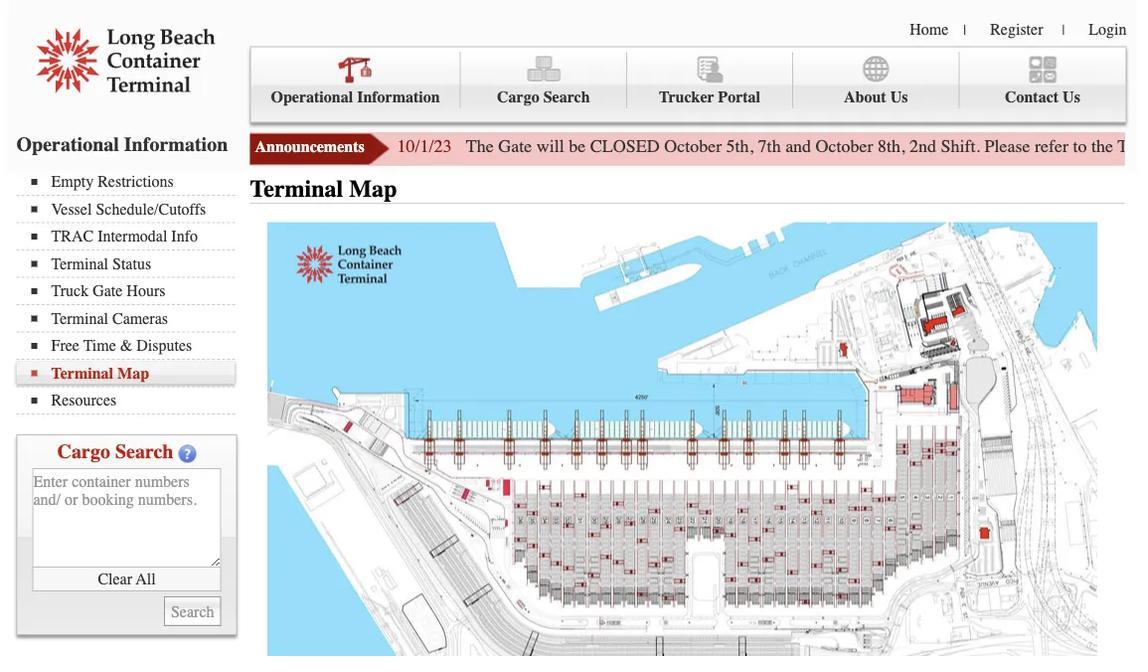 Task type: vqa. For each thing, say whether or not it's contained in the screenshot.
Trucker Portal link
yes



Task type: locate. For each thing, give the bounding box(es) containing it.
5th,
[[727, 136, 754, 157]]

0 horizontal spatial cargo search
[[57, 441, 173, 463]]

operational
[[271, 88, 353, 106], [16, 133, 119, 156]]

0 horizontal spatial |
[[964, 22, 967, 38]]

map down announcements
[[349, 176, 397, 203]]

| right home link
[[964, 22, 967, 38]]

gate
[[498, 136, 532, 157], [93, 282, 123, 300]]

map
[[349, 176, 397, 203], [117, 364, 149, 382]]

us
[[891, 88, 908, 106], [1063, 88, 1081, 106]]

all
[[136, 570, 156, 588]]

cargo search down resources link
[[57, 441, 173, 463]]

1 horizontal spatial search
[[544, 88, 590, 106]]

1 vertical spatial operational information
[[16, 133, 228, 156]]

operational information
[[271, 88, 440, 106], [16, 133, 228, 156]]

restrictions
[[98, 173, 174, 191]]

announcements
[[255, 138, 365, 156]]

0 horizontal spatial us
[[891, 88, 908, 106]]

0 vertical spatial menu bar
[[250, 46, 1127, 123]]

0 horizontal spatial operational
[[16, 133, 119, 156]]

register link
[[991, 20, 1044, 38]]

cameras
[[112, 309, 168, 328]]

us right 'contact'
[[1063, 88, 1081, 106]]

please
[[985, 136, 1031, 157]]

cargo down resources
[[57, 441, 110, 463]]

contact
[[1005, 88, 1059, 106]]

map up resources link
[[117, 364, 149, 382]]

terminal down announcements
[[250, 176, 343, 203]]

1 horizontal spatial operational
[[271, 88, 353, 106]]

october left "5th," at the top of the page
[[664, 136, 722, 157]]

1 vertical spatial gate
[[93, 282, 123, 300]]

1 vertical spatial cargo
[[57, 441, 110, 463]]

0 horizontal spatial information
[[124, 133, 228, 156]]

2 us from the left
[[1063, 88, 1081, 106]]

1 vertical spatial operational
[[16, 133, 119, 156]]

hours
[[127, 282, 166, 300]]

0 horizontal spatial search
[[115, 441, 173, 463]]

intermodal
[[98, 227, 167, 246]]

0 horizontal spatial october
[[664, 136, 722, 157]]

0 horizontal spatial gate
[[93, 282, 123, 300]]

truck gate hours link
[[31, 282, 235, 300]]

search up be
[[544, 88, 590, 106]]

information up the 10/1/23
[[357, 88, 440, 106]]

terminal cameras link
[[31, 309, 235, 328]]

1 horizontal spatial cargo search
[[497, 88, 590, 106]]

1 october from the left
[[664, 136, 722, 157]]

2nd
[[910, 136, 937, 157]]

cargo
[[497, 88, 540, 106], [57, 441, 110, 463]]

search
[[544, 88, 590, 106], [115, 441, 173, 463]]

home
[[910, 20, 949, 38]]

1 horizontal spatial cargo
[[497, 88, 540, 106]]

1 horizontal spatial gate
[[498, 136, 532, 157]]

1 horizontal spatial information
[[357, 88, 440, 106]]

1 horizontal spatial |
[[1062, 22, 1065, 38]]

home link
[[910, 20, 949, 38]]

menu bar containing operational information
[[250, 46, 1127, 123]]

operational information up empty restrictions link
[[16, 133, 228, 156]]

|
[[964, 22, 967, 38], [1062, 22, 1065, 38]]

terminal map link
[[31, 364, 235, 382]]

1 vertical spatial menu bar
[[16, 171, 245, 415]]

0 horizontal spatial map
[[117, 364, 149, 382]]

1 horizontal spatial map
[[349, 176, 397, 203]]

terminal
[[250, 176, 343, 203], [51, 255, 108, 273], [51, 309, 108, 328], [51, 364, 113, 382]]

about us link
[[794, 52, 960, 108]]

the
[[466, 136, 494, 157]]

1 horizontal spatial us
[[1063, 88, 1081, 106]]

gate right the
[[498, 136, 532, 157]]

gate down status
[[93, 282, 123, 300]]

resources link
[[31, 391, 235, 410]]

truck
[[51, 282, 89, 300]]

us for about us
[[891, 88, 908, 106]]

trucker portal
[[659, 88, 761, 106]]

cargo search
[[497, 88, 590, 106], [57, 441, 173, 463]]

cargo search link
[[461, 52, 627, 108]]

clear
[[98, 570, 132, 588]]

8th,
[[878, 136, 905, 157]]

1 vertical spatial search
[[115, 441, 173, 463]]

1 horizontal spatial october
[[816, 136, 874, 157]]

info
[[171, 227, 198, 246]]

information
[[357, 88, 440, 106], [124, 133, 228, 156]]

0 horizontal spatial menu bar
[[16, 171, 245, 415]]

login link
[[1089, 20, 1127, 38]]

10/1/23
[[397, 136, 452, 157]]

cargo search up will
[[497, 88, 590, 106]]

schedule/cutoffs
[[96, 200, 206, 218]]

information up restrictions
[[124, 133, 228, 156]]

october
[[664, 136, 722, 157], [816, 136, 874, 157]]

operational up announcements
[[271, 88, 353, 106]]

october right and
[[816, 136, 874, 157]]

0 vertical spatial information
[[357, 88, 440, 106]]

menu bar
[[250, 46, 1127, 123], [16, 171, 245, 415]]

0 vertical spatial gate
[[498, 136, 532, 157]]

empty restrictions link
[[31, 173, 235, 191]]

portal
[[718, 88, 761, 106]]

closed
[[590, 136, 660, 157]]

cargo up will
[[497, 88, 540, 106]]

search down resources link
[[115, 441, 173, 463]]

us right about
[[891, 88, 908, 106]]

clear all button
[[32, 568, 221, 592]]

operational up empty
[[16, 133, 119, 156]]

1 horizontal spatial menu bar
[[250, 46, 1127, 123]]

None submit
[[164, 597, 221, 626]]

0 horizontal spatial cargo
[[57, 441, 110, 463]]

2 october from the left
[[816, 136, 874, 157]]

1 us from the left
[[891, 88, 908, 106]]

operational information up announcements
[[271, 88, 440, 106]]

1 vertical spatial map
[[117, 364, 149, 382]]

| left login
[[1062, 22, 1065, 38]]

refer
[[1035, 136, 1069, 157]]

contact us
[[1005, 88, 1081, 106]]

1 horizontal spatial operational information
[[271, 88, 440, 106]]

0 vertical spatial search
[[544, 88, 590, 106]]

trac intermodal info link
[[31, 227, 235, 246]]



Task type: describe. For each thing, give the bounding box(es) containing it.
10/1/23 the gate will be closed october 5th, 7th and october 8th, 2nd shift. please refer to the truc
[[397, 136, 1144, 157]]

0 vertical spatial cargo
[[497, 88, 540, 106]]

resources
[[51, 391, 117, 410]]

terminal status link
[[31, 255, 235, 273]]

1 | from the left
[[964, 22, 967, 38]]

2 | from the left
[[1062, 22, 1065, 38]]

truc
[[1118, 136, 1144, 157]]

0 vertical spatial map
[[349, 176, 397, 203]]

search inside cargo search link
[[544, 88, 590, 106]]

free time & disputes link
[[31, 337, 235, 355]]

empty
[[51, 173, 94, 191]]

the
[[1092, 136, 1114, 157]]

0 vertical spatial operational
[[271, 88, 353, 106]]

Enter container numbers and/ or booking numbers.  text field
[[32, 468, 221, 568]]

login
[[1089, 20, 1127, 38]]

about
[[844, 88, 887, 106]]

will
[[537, 136, 564, 157]]

be
[[569, 136, 586, 157]]

register
[[991, 20, 1044, 38]]

status
[[112, 255, 151, 273]]

and
[[786, 136, 812, 157]]

free
[[51, 337, 79, 355]]

&
[[120, 337, 133, 355]]

1 vertical spatial information
[[124, 133, 228, 156]]

1 vertical spatial cargo search
[[57, 441, 173, 463]]

0 horizontal spatial operational information
[[16, 133, 228, 156]]

vessel schedule/cutoffs link
[[31, 200, 235, 218]]

contact us link
[[960, 52, 1126, 108]]

disputes
[[137, 337, 192, 355]]

time
[[83, 337, 116, 355]]

gate inside the empty restrictions vessel schedule/cutoffs trac intermodal info terminal status truck gate hours terminal cameras free time & disputes terminal map resources
[[93, 282, 123, 300]]

terminal up resources
[[51, 364, 113, 382]]

menu bar containing empty restrictions
[[16, 171, 245, 415]]

shift.
[[941, 136, 981, 157]]

0 vertical spatial operational information
[[271, 88, 440, 106]]

us for contact us
[[1063, 88, 1081, 106]]

operational information link
[[251, 52, 461, 108]]

trucker portal link
[[627, 52, 794, 108]]

vessel
[[51, 200, 92, 218]]

map inside the empty restrictions vessel schedule/cutoffs trac intermodal info terminal status truck gate hours terminal cameras free time & disputes terminal map resources
[[117, 364, 149, 382]]

clear all
[[98, 570, 156, 588]]

trac
[[51, 227, 94, 246]]

7th
[[758, 136, 781, 157]]

to
[[1073, 136, 1087, 157]]

trucker
[[659, 88, 714, 106]]

terminal map
[[250, 176, 397, 203]]

terminal down truck
[[51, 309, 108, 328]]

terminal down trac
[[51, 255, 108, 273]]

empty restrictions vessel schedule/cutoffs trac intermodal info terminal status truck gate hours terminal cameras free time & disputes terminal map resources
[[51, 173, 206, 410]]

0 vertical spatial cargo search
[[497, 88, 590, 106]]

about us
[[844, 88, 908, 106]]



